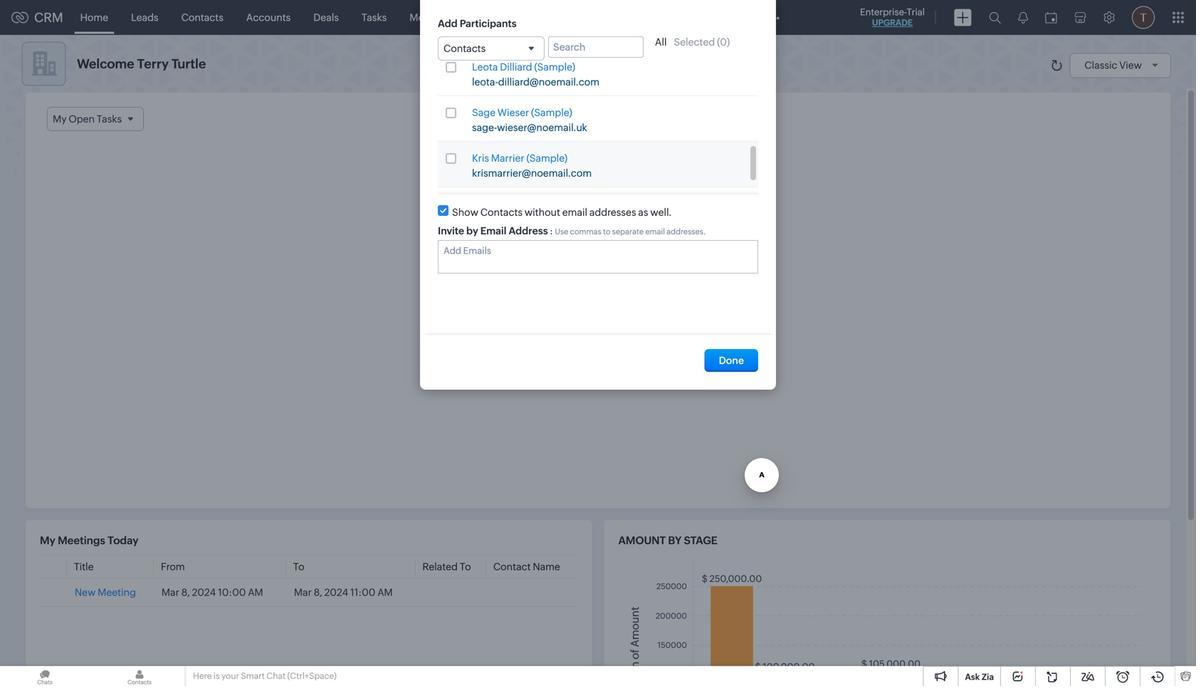Task type: locate. For each thing, give the bounding box(es) containing it.
8,
[[181, 587, 190, 598], [314, 587, 322, 598]]

(sample) up dilliard@noemail.com at the top of page
[[534, 61, 576, 73]]

related to
[[423, 561, 471, 572]]

(sample) inside "kris marrier (sample) krismarrier@noemail.com"
[[527, 153, 568, 164]]

am
[[248, 587, 263, 598], [378, 587, 393, 598]]

dilliard
[[500, 61, 532, 73]]

(sample) for sage wieser (sample)
[[531, 107, 573, 118]]

home link
[[69, 0, 120, 35]]

(sample) inside leota dilliard (sample) leota-dilliard@noemail.com
[[534, 61, 576, 73]]

without
[[525, 207, 561, 218]]

mar down from at bottom
[[162, 587, 179, 598]]

contacts up turtle
[[181, 12, 224, 23]]

0 vertical spatial contacts
[[181, 12, 224, 23]]

leads link
[[120, 0, 170, 35]]

contacts for 'contacts' link
[[181, 12, 224, 23]]

0 horizontal spatial mar
[[162, 587, 179, 598]]

1 horizontal spatial am
[[378, 587, 393, 598]]

related to link
[[423, 561, 471, 572]]

meetings left calls link
[[410, 12, 453, 23]]

email up invite by email address : use commas to separate email addresses.
[[563, 207, 588, 218]]

show
[[452, 207, 479, 218]]

2 to from the left
[[460, 561, 471, 572]]

from link
[[161, 561, 185, 572]]

sage
[[472, 107, 496, 118]]

contacts up leota
[[444, 43, 486, 54]]

smart
[[241, 671, 265, 681]]

(sample) inside sage wieser (sample) sage-wieser@noemail.uk
[[531, 107, 573, 118]]

am right 10:00
[[248, 587, 263, 598]]

separate
[[612, 227, 644, 236]]

to right the related
[[460, 561, 471, 572]]

sage wieser (sample) link
[[472, 107, 573, 119]]

1 2024 from the left
[[192, 587, 216, 598]]

all link
[[655, 36, 667, 48]]

meetings
[[410, 12, 453, 23], [58, 534, 105, 547]]

(sample) up wieser@noemail.uk
[[531, 107, 573, 118]]

as
[[639, 207, 649, 218]]

deals link
[[302, 0, 350, 35]]

profile element
[[1124, 0, 1164, 35]]

your
[[222, 671, 239, 681]]

0 vertical spatial meetings
[[410, 12, 453, 23]]

to
[[293, 561, 305, 572], [460, 561, 471, 572]]

Contacts field
[[438, 36, 545, 61]]

trial
[[907, 7, 925, 17]]

addresses.
[[667, 227, 706, 236]]

email down well. in the top of the page
[[646, 227, 665, 236]]

meetings up title link
[[58, 534, 105, 547]]

new meeting link
[[75, 587, 136, 598]]

1 mar from the left
[[162, 587, 179, 598]]

0 vertical spatial email
[[563, 207, 588, 218]]

calls
[[476, 12, 498, 23]]

amount
[[619, 534, 666, 547]]

sage-
[[472, 122, 497, 133]]

add participants
[[438, 18, 517, 29]]

(sample) for kris marrier (sample)
[[527, 153, 568, 164]]

1 horizontal spatial email
[[646, 227, 665, 236]]

1 horizontal spatial 8,
[[314, 587, 322, 598]]

new
[[75, 587, 96, 598]]

1 horizontal spatial to
[[460, 561, 471, 572]]

2 am from the left
[[378, 587, 393, 598]]

accounts link
[[235, 0, 302, 35]]

marrier
[[491, 153, 525, 164]]

8, left 11:00
[[314, 587, 322, 598]]

0 horizontal spatial 8,
[[181, 587, 190, 598]]

sage wieser (sample) sage-wieser@noemail.uk
[[472, 107, 588, 133]]

email inside invite by email address : use commas to separate email addresses.
[[646, 227, 665, 236]]

contacts
[[181, 12, 224, 23], [444, 43, 486, 54], [481, 207, 523, 218]]

view
[[1120, 59, 1143, 71]]

chat
[[267, 671, 286, 681]]

2 mar from the left
[[294, 587, 312, 598]]

title link
[[74, 561, 94, 572]]

addresses
[[590, 207, 637, 218]]

meetings inside "link"
[[410, 12, 453, 23]]

by
[[668, 534, 682, 547]]

8, down from link at the bottom
[[181, 587, 190, 598]]

1 horizontal spatial meetings
[[410, 12, 453, 23]]

10:00
[[218, 587, 246, 598]]

kris marrier (sample) krismarrier@noemail.com
[[472, 153, 592, 179]]

contacts for contacts field
[[444, 43, 486, 54]]

None button
[[705, 349, 759, 372]]

by
[[467, 225, 478, 237]]

tasks
[[362, 12, 387, 23]]

to up mar 8, 2024 11:00 am
[[293, 561, 305, 572]]

well.
[[651, 207, 672, 218]]

0 horizontal spatial to
[[293, 561, 305, 572]]

2 8, from the left
[[314, 587, 322, 598]]

1 8, from the left
[[181, 587, 190, 598]]

1 vertical spatial meetings
[[58, 534, 105, 547]]

terry
[[137, 56, 169, 71]]

mar 8, 2024 10:00 am
[[162, 587, 263, 598]]

1 horizontal spatial mar
[[294, 587, 312, 598]]

2024 left 10:00
[[192, 587, 216, 598]]

mar down to link
[[294, 587, 312, 598]]

2 vertical spatial (sample)
[[527, 153, 568, 164]]

1 vertical spatial contacts
[[444, 43, 486, 54]]

my meetings today
[[40, 534, 139, 547]]

meeting
[[98, 587, 136, 598]]

dilliard@noemail.com
[[498, 76, 600, 88]]

email
[[563, 207, 588, 218], [646, 227, 665, 236]]

contacts up email
[[481, 207, 523, 218]]

Add Emails text field
[[444, 246, 747, 256]]

logo image
[[11, 12, 28, 23]]

0 vertical spatial (sample)
[[534, 61, 576, 73]]

contacts inside field
[[444, 43, 486, 54]]

leads
[[131, 12, 159, 23]]

here
[[193, 671, 212, 681]]

from
[[161, 561, 185, 572]]

11:00
[[351, 587, 376, 598]]

1 horizontal spatial 2024
[[324, 587, 349, 598]]

)
[[727, 36, 730, 48]]

2024 left 11:00
[[324, 587, 349, 598]]

classic
[[1085, 59, 1118, 71]]

0 horizontal spatial am
[[248, 587, 263, 598]]

(sample)
[[534, 61, 576, 73], [531, 107, 573, 118], [527, 153, 568, 164]]

2 2024 from the left
[[324, 587, 349, 598]]

1 vertical spatial (sample)
[[531, 107, 573, 118]]

enterprise-trial upgrade
[[861, 7, 925, 27]]

0 horizontal spatial 2024
[[192, 587, 216, 598]]

contacts image
[[95, 666, 185, 686]]

ask
[[966, 672, 980, 682]]

0 horizontal spatial email
[[563, 207, 588, 218]]

wieser
[[498, 107, 529, 118]]

am right 11:00
[[378, 587, 393, 598]]

add
[[438, 18, 458, 29]]

all
[[655, 36, 667, 48]]

(sample) up krismarrier@noemail.com
[[527, 153, 568, 164]]

invite
[[438, 225, 464, 237]]

1 to from the left
[[293, 561, 305, 572]]

crm
[[34, 10, 63, 25]]

mar 8, 2024 11:00 am
[[294, 587, 393, 598]]

1 am from the left
[[248, 587, 263, 598]]

welcome terry turtle
[[77, 56, 206, 71]]

1 vertical spatial email
[[646, 227, 665, 236]]

here is your smart chat (ctrl+space)
[[193, 671, 337, 681]]

turtle
[[172, 56, 206, 71]]

leota
[[472, 61, 498, 73]]

show contacts without email addresses as well.
[[452, 207, 672, 218]]

leota dilliard (sample) link
[[472, 61, 576, 73]]



Task type: vqa. For each thing, say whether or not it's contained in the screenshot.
Save inside button
no



Task type: describe. For each thing, give the bounding box(es) containing it.
2 vertical spatial contacts
[[481, 207, 523, 218]]

accounts
[[246, 12, 291, 23]]

use
[[555, 227, 569, 236]]

8, for mar 8, 2024 10:00 am
[[181, 587, 190, 598]]

invite by email address : use commas to separate email addresses.
[[438, 225, 706, 237]]

mar for mar 8, 2024 10:00 am
[[162, 587, 179, 598]]

upgrade
[[873, 18, 913, 27]]

0 horizontal spatial meetings
[[58, 534, 105, 547]]

stage
[[684, 534, 718, 547]]

participants
[[460, 18, 517, 29]]

email
[[481, 225, 507, 237]]

2024 for 11:00
[[324, 587, 349, 598]]

crm link
[[11, 10, 63, 25]]

to link
[[293, 561, 305, 572]]

leota dilliard (sample) leota-dilliard@noemail.com
[[472, 61, 600, 88]]

wieser@noemail.uk
[[497, 122, 588, 133]]

contact
[[494, 561, 531, 572]]

contacts link
[[170, 0, 235, 35]]

Search text field
[[549, 36, 644, 58]]

to
[[603, 227, 611, 236]]

welcome
[[77, 56, 134, 71]]

all selected ( 0 )
[[655, 36, 730, 48]]

contact name link
[[494, 561, 561, 572]]

leota-
[[472, 76, 498, 88]]

enterprise-
[[861, 7, 907, 17]]

8, for mar 8, 2024 11:00 am
[[314, 587, 322, 598]]

address
[[509, 225, 548, 237]]

tasks link
[[350, 0, 398, 35]]

calls link
[[464, 0, 510, 35]]

mar for mar 8, 2024 11:00 am
[[294, 587, 312, 598]]

am for mar 8, 2024 10:00 am
[[248, 587, 263, 598]]

meetings link
[[398, 0, 464, 35]]

commas
[[570, 227, 602, 236]]

(sample) for leota dilliard (sample)
[[534, 61, 576, 73]]

2024 for 10:00
[[192, 587, 216, 598]]

krismarrier@noemail.com
[[472, 168, 592, 179]]

(ctrl+space)
[[287, 671, 337, 681]]

name
[[533, 561, 561, 572]]

amount by stage
[[619, 534, 718, 547]]

selected
[[674, 36, 715, 48]]

today
[[108, 534, 139, 547]]

chats image
[[0, 666, 90, 686]]

title
[[74, 561, 94, 572]]

new meeting
[[75, 587, 136, 598]]

related
[[423, 561, 458, 572]]

zia
[[982, 672, 994, 682]]

kris marrier (sample) link
[[472, 152, 568, 164]]

ask zia
[[966, 672, 994, 682]]

classic view link
[[1085, 59, 1164, 71]]

0
[[720, 36, 727, 48]]

home
[[80, 12, 108, 23]]

profile image
[[1133, 6, 1155, 29]]

:
[[550, 226, 553, 237]]

is
[[214, 671, 220, 681]]

kris
[[472, 153, 489, 164]]

contact name
[[494, 561, 561, 572]]

am for mar 8, 2024 11:00 am
[[378, 587, 393, 598]]

deals
[[314, 12, 339, 23]]

classic view
[[1085, 59, 1143, 71]]

my
[[40, 534, 55, 547]]

(
[[717, 36, 720, 48]]



